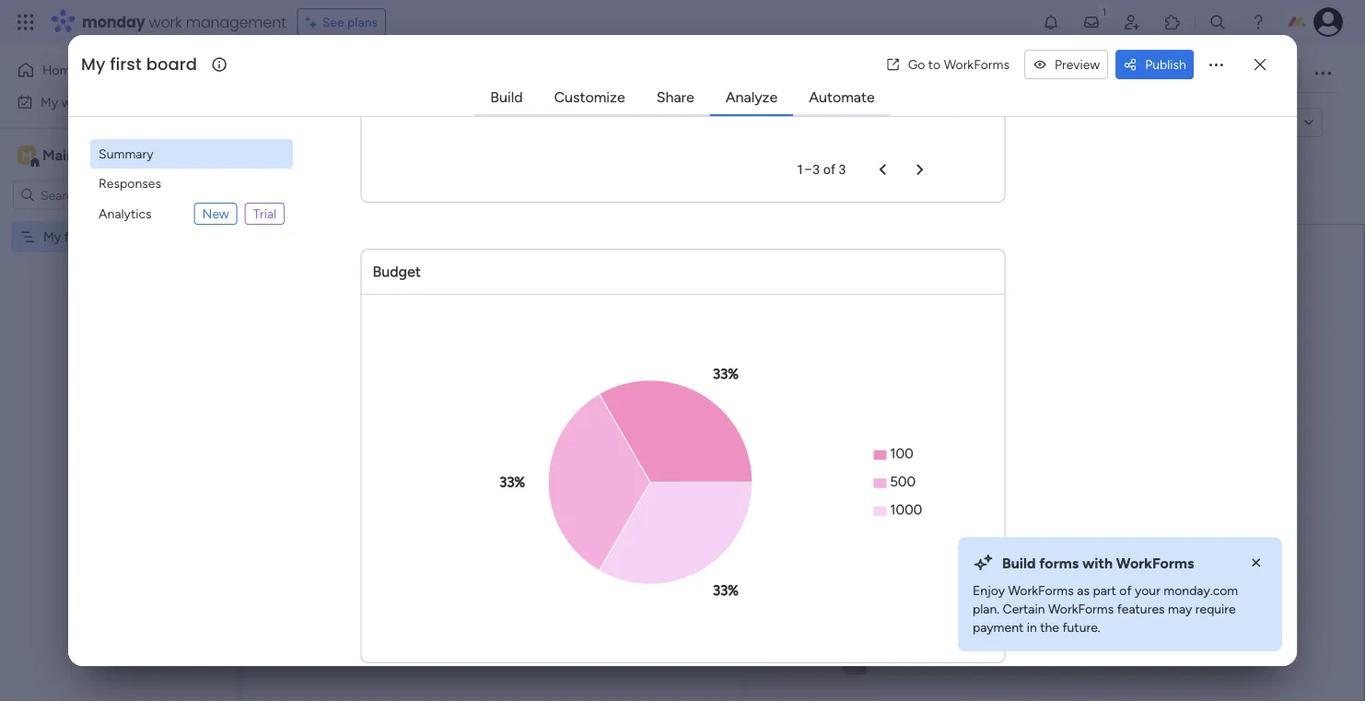 Task type: vqa. For each thing, say whether or not it's contained in the screenshot.
"main workspace"
yes



Task type: describe. For each thing, give the bounding box(es) containing it.
monday work management
[[82, 12, 286, 32]]

0 vertical spatial your
[[868, 377, 917, 408]]

Search in workspace field
[[39, 184, 154, 206]]

forms
[[1040, 554, 1079, 572]]

files gallery button
[[830, 59, 927, 88]]

main workspace
[[42, 147, 151, 164]]

features
[[1118, 601, 1165, 617]]

my work
[[41, 94, 89, 110]]

of inside enjoy workforms as part of your monday.com plan. certain workforms features may require payment in the future.
[[1120, 583, 1132, 599]]

add view image
[[995, 67, 1003, 80]]

preview
[[1055, 57, 1101, 72]]

see plans button
[[297, 8, 386, 36]]

future.
[[1063, 620, 1101, 635]]

100
[[890, 445, 913, 462]]

1 image
[[1097, 1, 1113, 22]]

1
[[1288, 66, 1293, 82]]

powered by
[[370, 114, 448, 132]]

build link
[[476, 80, 538, 113]]

form button
[[927, 59, 984, 88]]

budget
[[372, 263, 421, 280]]

copy form link
[[1204, 115, 1288, 131]]

500
[[890, 473, 916, 490]]

building
[[774, 377, 862, 408]]

invite / 1
[[1244, 66, 1293, 82]]

customize
[[554, 88, 625, 106]]

plan.
[[973, 601, 1000, 617]]

the
[[1041, 620, 1060, 635]]

My first board field
[[77, 53, 209, 77]]

go
[[908, 57, 926, 72]]

to
[[929, 57, 941, 72]]

trial
[[253, 206, 277, 222]]

form
[[940, 66, 970, 82]]

my first board list box
[[0, 217, 235, 501]]

1 horizontal spatial form
[[923, 377, 975, 408]]

may
[[1169, 601, 1193, 617]]

go to workforms button
[[879, 50, 1017, 79]]

/
[[1279, 66, 1284, 82]]

form for edit
[[313, 115, 340, 131]]

menu menu
[[90, 139, 293, 230]]

edit form
[[287, 115, 340, 131]]

home
[[42, 62, 78, 78]]

close image
[[1248, 554, 1266, 572]]

payment
[[973, 620, 1024, 635]]

powered
[[370, 114, 428, 132]]

management
[[186, 12, 286, 32]]

workforms logo image
[[455, 108, 559, 138]]

form for copy
[[1238, 115, 1266, 131]]

select product image
[[17, 13, 35, 31]]

edit
[[287, 115, 310, 131]]

automate
[[809, 88, 875, 106]]

part
[[1093, 583, 1117, 599]]

enjoy
[[973, 583, 1006, 599]]

notifications image
[[1042, 13, 1061, 31]]

1–3
[[797, 162, 820, 177]]

my first board inside list box
[[43, 229, 124, 245]]

new
[[202, 206, 229, 222]]

as
[[1078, 583, 1090, 599]]

share link
[[642, 80, 709, 113]]

build forms with workforms
[[1003, 554, 1195, 572]]

automate link
[[795, 80, 890, 113]]

apps image
[[1164, 13, 1182, 31]]

publish button
[[1116, 50, 1194, 79]]

in
[[1027, 620, 1037, 635]]

publish
[[1146, 57, 1187, 72]]



Task type: locate. For each thing, give the bounding box(es) containing it.
monday
[[82, 12, 145, 32]]

john smith image
[[1314, 7, 1344, 37]]

help image
[[1250, 13, 1268, 31]]

1 vertical spatial your
[[1135, 583, 1161, 599]]

work for my
[[61, 94, 89, 110]]

workspace selection element
[[18, 144, 154, 168]]

require
[[1196, 601, 1237, 617]]

work down home
[[61, 94, 89, 110]]

by
[[431, 114, 448, 132], [741, 377, 768, 408]]

customize link
[[540, 80, 640, 113]]

first inside field
[[110, 53, 142, 76]]

board inside list box
[[90, 229, 124, 245]]

0 vertical spatial build
[[491, 88, 523, 106]]

0 vertical spatial first
[[110, 53, 142, 76]]

1 horizontal spatial by
[[741, 377, 768, 408]]

analyze link
[[711, 80, 793, 113]]

board inside field
[[146, 53, 197, 76]]

your up 100
[[868, 377, 917, 408]]

board down monday work management
[[146, 53, 197, 76]]

my right home
[[81, 53, 106, 76]]

files
[[843, 66, 869, 82]]

0 vertical spatial my first board
[[81, 53, 197, 76]]

1 vertical spatial first
[[64, 229, 87, 245]]

by right the powered
[[431, 114, 448, 132]]

menu item containing analytics
[[90, 198, 293, 230]]

build for build forms with workforms
[[1003, 554, 1036, 572]]

work
[[149, 12, 182, 32], [61, 94, 89, 110]]

my first board down search in workspace field
[[43, 229, 124, 245]]

workspace
[[78, 147, 151, 164]]

build left forms
[[1003, 554, 1036, 572]]

my
[[81, 53, 106, 76], [41, 94, 58, 110], [43, 229, 61, 245]]

your
[[868, 377, 917, 408], [1135, 583, 1161, 599]]

certain
[[1003, 601, 1046, 617]]

main
[[42, 147, 75, 164]]

analyze
[[726, 88, 778, 106]]

0 vertical spatial my
[[81, 53, 106, 76]]

my inside "my first board" list box
[[43, 229, 61, 245]]

menu item
[[90, 198, 293, 230]]

my first board inside field
[[81, 53, 197, 76]]

edit form button
[[279, 108, 348, 138]]

1 horizontal spatial build
[[1003, 554, 1036, 572]]

plans
[[347, 14, 378, 30]]

3
[[839, 162, 846, 177]]

copy
[[1204, 115, 1235, 131]]

my first board
[[81, 53, 197, 76], [43, 229, 124, 245]]

0 horizontal spatial your
[[868, 377, 917, 408]]

let's start by building your form
[[634, 377, 975, 408]]

first down search in workspace field
[[64, 229, 87, 245]]

build
[[491, 88, 523, 106], [1003, 554, 1036, 572]]

first
[[110, 53, 142, 76], [64, 229, 87, 245]]

region
[[426, 350, 940, 614]]

work up my first board field
[[149, 12, 182, 32]]

search everything image
[[1209, 13, 1228, 31]]

invite / 1 button
[[1210, 59, 1301, 88]]

0 vertical spatial work
[[149, 12, 182, 32]]

link
[[1269, 115, 1288, 131]]

of left 3
[[823, 162, 835, 177]]

1 vertical spatial build
[[1003, 554, 1036, 572]]

1 horizontal spatial work
[[149, 12, 182, 32]]

monday.com
[[1164, 583, 1239, 599]]

1 vertical spatial my
[[41, 94, 58, 110]]

tab list
[[475, 79, 891, 116]]

0 vertical spatial by
[[431, 114, 448, 132]]

1000
[[890, 501, 922, 518]]

invite
[[1244, 66, 1276, 82]]

your inside enjoy workforms as part of your monday.com plan. certain workforms features may require payment in the future.
[[1135, 583, 1161, 599]]

inbox image
[[1083, 13, 1101, 31]]

files gallery
[[843, 66, 913, 82]]

1–3 of 3
[[797, 162, 846, 177]]

share
[[657, 88, 695, 106]]

more actions image
[[1207, 55, 1226, 74]]

board
[[146, 53, 197, 76], [90, 229, 124, 245]]

0 horizontal spatial form
[[313, 115, 340, 131]]

0 horizontal spatial first
[[64, 229, 87, 245]]

see plans
[[322, 14, 378, 30]]

build inside alert
[[1003, 554, 1036, 572]]

m
[[21, 147, 32, 163]]

0 horizontal spatial by
[[431, 114, 448, 132]]

my work button
[[11, 87, 198, 117]]

1 vertical spatial my first board
[[43, 229, 124, 245]]

work for monday
[[149, 12, 182, 32]]

invite members image
[[1123, 13, 1142, 31]]

preview button
[[1025, 50, 1109, 79]]

1 horizontal spatial board
[[146, 53, 197, 76]]

my down home
[[41, 94, 58, 110]]

build for build
[[491, 88, 523, 106]]

0 horizontal spatial of
[[823, 162, 835, 177]]

go to workforms
[[908, 57, 1010, 72]]

with
[[1083, 554, 1113, 572]]

1 horizontal spatial your
[[1135, 583, 1161, 599]]

0 horizontal spatial build
[[491, 88, 523, 106]]

0 vertical spatial board
[[146, 53, 197, 76]]

my first board down monday
[[81, 53, 197, 76]]

workforms
[[944, 57, 1010, 72], [1117, 554, 1195, 572], [1009, 583, 1074, 599], [1049, 601, 1114, 617]]

start
[[685, 377, 735, 408]]

my inside my work button
[[41, 94, 58, 110]]

region containing 100
[[426, 350, 940, 614]]

first inside list box
[[64, 229, 87, 245]]

work inside button
[[61, 94, 89, 110]]

2 horizontal spatial form
[[1238, 115, 1266, 131]]

analytics
[[99, 206, 152, 222]]

my down search in workspace field
[[43, 229, 61, 245]]

home button
[[11, 55, 198, 85]]

workforms inside button
[[944, 57, 1010, 72]]

see
[[322, 14, 344, 30]]

1 vertical spatial of
[[1120, 583, 1132, 599]]

1 vertical spatial by
[[741, 377, 768, 408]]

summary
[[99, 146, 154, 162]]

form
[[1238, 115, 1266, 131], [313, 115, 340, 131], [923, 377, 975, 408]]

0 horizontal spatial board
[[90, 229, 124, 245]]

workspace image
[[18, 145, 36, 165]]

2 vertical spatial my
[[43, 229, 61, 245]]

gallery
[[873, 66, 913, 82]]

your up features
[[1135, 583, 1161, 599]]

enjoy workforms as part of your monday.com plan. certain workforms features may require payment in the future.
[[973, 583, 1239, 635]]

of
[[823, 162, 835, 177], [1120, 583, 1132, 599]]

tab list containing build
[[475, 79, 891, 116]]

build up the workforms logo
[[491, 88, 523, 106]]

by right start
[[741, 377, 768, 408]]

1 vertical spatial board
[[90, 229, 124, 245]]

let's
[[634, 377, 679, 408]]

of right part
[[1120, 583, 1132, 599]]

1 horizontal spatial first
[[110, 53, 142, 76]]

build forms with workforms alert
[[958, 537, 1283, 652]]

0 horizontal spatial work
[[61, 94, 89, 110]]

copy form link button
[[1170, 108, 1296, 138]]

my inside my first board field
[[81, 53, 106, 76]]

first up my work button
[[110, 53, 142, 76]]

responses
[[99, 176, 161, 191]]

0 vertical spatial of
[[823, 162, 835, 177]]

board down analytics
[[90, 229, 124, 245]]

1 vertical spatial work
[[61, 94, 89, 110]]

option
[[0, 220, 235, 224]]

1 horizontal spatial of
[[1120, 583, 1132, 599]]



